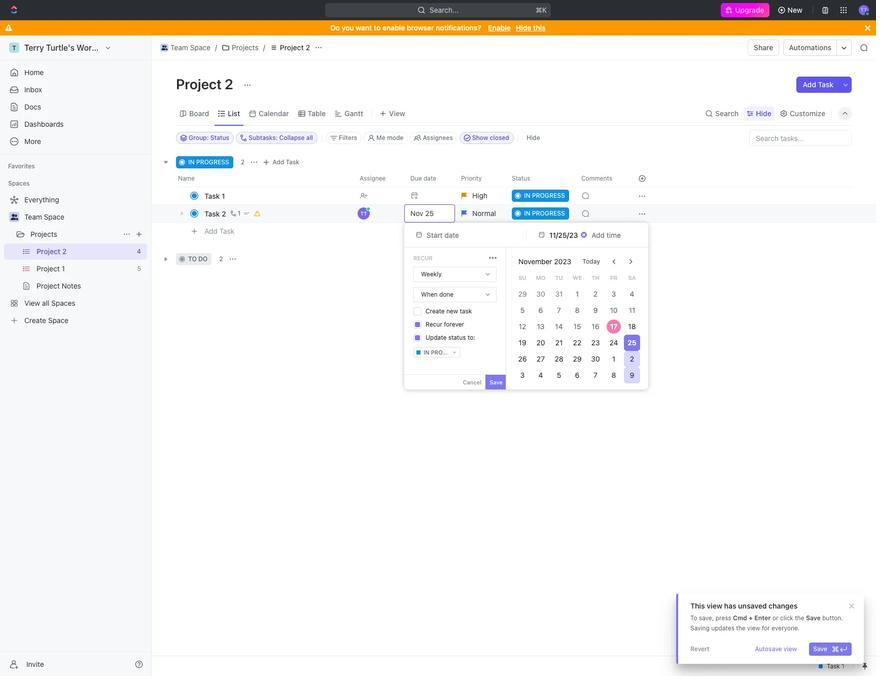 Task type: describe. For each thing, give the bounding box(es) containing it.
2 vertical spatial add
[[205, 227, 218, 235]]

task down task 1 on the left of the page
[[205, 209, 220, 218]]

save inside button
[[814, 646, 828, 653]]

upgrade
[[736, 6, 765, 14]]

add task for the left "add task" button
[[205, 227, 235, 235]]

today
[[583, 258, 601, 266]]

customize button
[[777, 106, 829, 121]]

assignees button
[[410, 132, 458, 144]]

1 vertical spatial to
[[188, 255, 197, 263]]

task up task 2
[[205, 192, 220, 200]]

when done button
[[414, 288, 497, 302]]

11
[[629, 306, 636, 315]]

th
[[592, 275, 600, 281]]

0 vertical spatial the
[[796, 615, 805, 622]]

calendar link
[[257, 106, 289, 121]]

28
[[555, 355, 564, 364]]

cmd
[[734, 615, 748, 622]]

update status to:
[[426, 334, 476, 342]]

1 horizontal spatial view
[[748, 625, 761, 633]]

share
[[755, 43, 774, 52]]

enable
[[383, 23, 405, 32]]

to do
[[188, 255, 208, 263]]

0 vertical spatial 3
[[612, 290, 617, 299]]

1 vertical spatial 9
[[630, 371, 635, 380]]

or
[[773, 615, 779, 622]]

create new task
[[426, 308, 472, 315]]

new button
[[774, 2, 809, 18]]

1 vertical spatial 4
[[539, 371, 543, 380]]

0 horizontal spatial projects link
[[30, 226, 119, 243]]

customize
[[790, 109, 826, 118]]

27
[[537, 355, 545, 364]]

invite
[[26, 660, 44, 669]]

31
[[556, 290, 563, 299]]

team space inside tree
[[24, 213, 64, 221]]

13
[[537, 322, 545, 331]]

hide inside hide dropdown button
[[757, 109, 772, 118]]

recur for recur
[[414, 255, 433, 261]]

task up 'customize'
[[819, 80, 834, 89]]

dashboards
[[24, 120, 64, 128]]

+
[[749, 615, 754, 622]]

share button
[[748, 40, 780, 56]]

new
[[788, 6, 803, 14]]

dashboards link
[[4, 116, 147, 133]]

when
[[421, 291, 438, 299]]

task 2
[[205, 209, 226, 218]]

autosave view
[[756, 646, 798, 653]]

this
[[534, 23, 546, 32]]

0 vertical spatial 8
[[576, 306, 580, 315]]

click
[[781, 615, 794, 622]]

su
[[519, 275, 527, 281]]

Search tasks... text field
[[750, 130, 852, 146]]

add task for the rightmost "add task" button
[[803, 80, 834, 89]]

weekly
[[421, 271, 442, 278]]

enable
[[489, 23, 511, 32]]

revert button
[[687, 643, 714, 656]]

1 vertical spatial project 2
[[176, 76, 236, 92]]

hide inside hide button
[[527, 134, 541, 142]]

26
[[519, 355, 527, 364]]

done
[[440, 291, 454, 299]]

for
[[763, 625, 771, 633]]

0 horizontal spatial project
[[176, 76, 222, 92]]

1 horizontal spatial space
[[190, 43, 211, 52]]

sa
[[629, 275, 636, 281]]

19
[[519, 339, 527, 347]]

projects inside tree
[[30, 230, 57, 239]]

1 horizontal spatial projects link
[[219, 42, 261, 54]]

1 vertical spatial 3
[[521, 371, 525, 380]]

save button
[[810, 643, 852, 656]]

project 2 link
[[267, 42, 313, 54]]

updates
[[712, 625, 735, 633]]

revert
[[691, 646, 710, 653]]

1 vertical spatial 7
[[594, 371, 598, 380]]

gantt link
[[343, 106, 363, 121]]

assignees
[[423, 134, 453, 142]]

2 / from the left
[[263, 43, 265, 52]]

1 horizontal spatial add task
[[273, 158, 300, 166]]

table
[[308, 109, 326, 118]]

create
[[426, 308, 445, 315]]

view for autosave
[[784, 646, 798, 653]]

0 vertical spatial team space
[[171, 43, 211, 52]]

board link
[[187, 106, 209, 121]]

0 vertical spatial hide
[[516, 23, 532, 32]]

to
[[691, 615, 698, 622]]

november
[[519, 257, 553, 266]]

1 vertical spatial 29
[[573, 355, 582, 364]]

tree inside sidebar navigation
[[4, 192, 147, 329]]

0 vertical spatial team
[[171, 43, 188, 52]]

1 down 24
[[613, 355, 616, 364]]

task
[[460, 308, 472, 315]]

do
[[331, 23, 340, 32]]

0 horizontal spatial add task button
[[200, 225, 239, 238]]

update
[[426, 334, 447, 342]]

want
[[356, 23, 372, 32]]

user group image
[[161, 45, 168, 50]]

24
[[610, 339, 619, 347]]

in progress button
[[414, 347, 462, 358]]

to:
[[468, 334, 476, 342]]

12
[[519, 322, 527, 331]]

0 vertical spatial add
[[803, 80, 817, 89]]

this
[[691, 602, 706, 611]]

in inside dropdown button
[[424, 349, 430, 356]]

docs
[[24, 103, 41, 111]]

1 inside 1 button
[[238, 210, 241, 217]]

10
[[611, 306, 618, 315]]

do you want to enable browser notifications? enable hide this
[[331, 23, 546, 32]]

notifications?
[[436, 23, 482, 32]]

16
[[592, 322, 600, 331]]

1 button
[[228, 209, 242, 219]]

1 horizontal spatial 4
[[630, 290, 635, 299]]

1 horizontal spatial 5
[[557, 371, 562, 380]]

task 1 link
[[202, 189, 352, 203]]

button.
[[823, 615, 844, 622]]

15
[[574, 322, 582, 331]]

inbox link
[[4, 82, 147, 98]]

inbox
[[24, 85, 42, 94]]

0 vertical spatial save
[[490, 379, 503, 386]]

mo
[[537, 275, 546, 281]]

changes
[[769, 602, 798, 611]]

when done
[[421, 291, 454, 299]]

1 horizontal spatial 30
[[592, 355, 600, 364]]

0 vertical spatial progress
[[196, 158, 229, 166]]

0 horizontal spatial 6
[[539, 306, 543, 315]]

view for this
[[707, 602, 723, 611]]

project 2 inside the project 2 link
[[280, 43, 310, 52]]



Task type: locate. For each thing, give the bounding box(es) containing it.
0 vertical spatial add task button
[[797, 77, 840, 93]]

team right user group icon
[[24, 213, 42, 221]]

task up task 1 link
[[286, 158, 300, 166]]

add task
[[803, 80, 834, 89], [273, 158, 300, 166], [205, 227, 235, 235]]

2 horizontal spatial view
[[784, 646, 798, 653]]

team inside tree
[[24, 213, 42, 221]]

0 vertical spatial project
[[280, 43, 304, 52]]

20
[[537, 339, 546, 347]]

user group image
[[10, 214, 18, 220]]

1 horizontal spatial 6
[[576, 371, 580, 380]]

1 horizontal spatial to
[[374, 23, 381, 32]]

view inside 'button'
[[784, 646, 798, 653]]

in progress
[[188, 158, 229, 166], [424, 349, 462, 356]]

autosave
[[756, 646, 783, 653]]

29 down "su"
[[519, 290, 527, 299]]

task down 1 button
[[220, 227, 235, 235]]

5 down 28 in the right of the page
[[557, 371, 562, 380]]

0 vertical spatial add task
[[803, 80, 834, 89]]

hide button
[[523, 132, 545, 144]]

1 vertical spatial 30
[[592, 355, 600, 364]]

5 up 12
[[521, 306, 525, 315]]

do
[[199, 255, 208, 263]]

0 vertical spatial 9
[[594, 306, 598, 315]]

in progress inside in progress dropdown button
[[424, 349, 462, 356]]

0 horizontal spatial to
[[188, 255, 197, 263]]

1 horizontal spatial in
[[424, 349, 430, 356]]

Due date text field
[[550, 231, 579, 239]]

0 horizontal spatial /
[[215, 43, 217, 52]]

1 horizontal spatial team
[[171, 43, 188, 52]]

status
[[449, 334, 466, 342]]

the down cmd
[[737, 625, 746, 633]]

automations button
[[785, 40, 837, 55]]

to left do
[[188, 255, 197, 263]]

docs link
[[4, 99, 147, 115]]

0 horizontal spatial team space link
[[24, 209, 145, 225]]

0 horizontal spatial 4
[[539, 371, 543, 380]]

recur up "weekly"
[[414, 255, 433, 261]]

in progress down update
[[424, 349, 462, 356]]

project 2
[[280, 43, 310, 52], [176, 76, 236, 92]]

1 vertical spatial recur
[[426, 321, 443, 328]]

1 vertical spatial team space link
[[24, 209, 145, 225]]

saving
[[691, 625, 710, 633]]

task 1
[[205, 192, 225, 200]]

add up task 1 link
[[273, 158, 284, 166]]

Add time text field
[[592, 231, 623, 239]]

recur for recur forever
[[426, 321, 443, 328]]

new
[[447, 308, 459, 315]]

space right user group icon
[[44, 213, 64, 221]]

8 down 24
[[612, 371, 617, 380]]

2 horizontal spatial add task button
[[797, 77, 840, 93]]

⌘k
[[536, 6, 547, 14]]

in down board link
[[188, 158, 195, 166]]

0 vertical spatial in
[[188, 158, 195, 166]]

upgrade link
[[722, 3, 770, 17]]

0 horizontal spatial 30
[[537, 290, 546, 299]]

14
[[556, 322, 563, 331]]

projects link
[[219, 42, 261, 54], [30, 226, 119, 243]]

0 vertical spatial recur
[[414, 255, 433, 261]]

recur
[[414, 255, 433, 261], [426, 321, 443, 328]]

0 vertical spatial team space link
[[158, 42, 213, 54]]

7 down "31"
[[558, 306, 561, 315]]

0 vertical spatial in progress
[[188, 158, 229, 166]]

1 vertical spatial view
[[748, 625, 761, 633]]

save inside this view has unsaved changes to save, press cmd + enter or click the save button. saving updates the view for everyone.
[[807, 615, 821, 622]]

favorites
[[8, 162, 35, 170]]

8
[[576, 306, 580, 315], [612, 371, 617, 380]]

29
[[519, 290, 527, 299], [573, 355, 582, 364]]

2 vertical spatial view
[[784, 646, 798, 653]]

0 vertical spatial 4
[[630, 290, 635, 299]]

6
[[539, 306, 543, 315], [576, 371, 580, 380]]

progress up task 1 on the left of the page
[[196, 158, 229, 166]]

1 / from the left
[[215, 43, 217, 52]]

1 vertical spatial team space
[[24, 213, 64, 221]]

0 horizontal spatial 9
[[594, 306, 598, 315]]

to right the want
[[374, 23, 381, 32]]

save right the cancel
[[490, 379, 503, 386]]

1 right task 2
[[238, 210, 241, 217]]

the
[[796, 615, 805, 622], [737, 625, 746, 633]]

home
[[24, 68, 44, 77]]

0 vertical spatial projects
[[232, 43, 259, 52]]

table link
[[306, 106, 326, 121]]

21
[[556, 339, 563, 347]]

project
[[280, 43, 304, 52], [176, 76, 222, 92]]

add task down task 2
[[205, 227, 235, 235]]

1 inside task 1 link
[[222, 192, 225, 200]]

in
[[188, 158, 195, 166], [424, 349, 430, 356]]

search
[[716, 109, 739, 118]]

team space link inside tree
[[24, 209, 145, 225]]

november 2023
[[519, 257, 572, 266]]

4 down 27
[[539, 371, 543, 380]]

add task button down task 2
[[200, 225, 239, 238]]

3 up 10
[[612, 290, 617, 299]]

1 horizontal spatial progress
[[431, 349, 462, 356]]

0 horizontal spatial in
[[188, 158, 195, 166]]

1 vertical spatial projects
[[30, 230, 57, 239]]

1 horizontal spatial 29
[[573, 355, 582, 364]]

add task up task 1 link
[[273, 158, 300, 166]]

30 down 23
[[592, 355, 600, 364]]

1 horizontal spatial /
[[263, 43, 265, 52]]

team space right user group icon
[[24, 213, 64, 221]]

0 horizontal spatial 5
[[521, 306, 525, 315]]

in down update
[[424, 349, 430, 356]]

1 up task 2
[[222, 192, 225, 200]]

1 vertical spatial 5
[[557, 371, 562, 380]]

1 horizontal spatial team space
[[171, 43, 211, 52]]

view up save,
[[707, 602, 723, 611]]

3 down 26
[[521, 371, 525, 380]]

tree
[[4, 192, 147, 329]]

0 horizontal spatial in progress
[[188, 158, 229, 166]]

forever
[[444, 321, 465, 328]]

add task button
[[797, 77, 840, 93], [261, 156, 304, 169], [200, 225, 239, 238]]

sidebar navigation
[[0, 36, 152, 677]]

1 vertical spatial project
[[176, 76, 222, 92]]

progress inside dropdown button
[[431, 349, 462, 356]]

weekly button
[[414, 268, 497, 282]]

0 vertical spatial project 2
[[280, 43, 310, 52]]

1 down we
[[576, 290, 579, 299]]

1 vertical spatial add
[[273, 158, 284, 166]]

9 up 16
[[594, 306, 598, 315]]

Start date text field
[[427, 231, 511, 239]]

view
[[707, 602, 723, 611], [748, 625, 761, 633], [784, 646, 798, 653]]

search button
[[703, 106, 742, 121]]

30
[[537, 290, 546, 299], [592, 355, 600, 364]]

1 horizontal spatial project 2
[[280, 43, 310, 52]]

1 horizontal spatial 8
[[612, 371, 617, 380]]

0 horizontal spatial team
[[24, 213, 42, 221]]

0 vertical spatial 30
[[537, 290, 546, 299]]

0 horizontal spatial projects
[[30, 230, 57, 239]]

5
[[521, 306, 525, 315], [557, 371, 562, 380]]

7 down 23
[[594, 371, 598, 380]]

in progress up task 1 on the left of the page
[[188, 158, 229, 166]]

spaces
[[8, 180, 30, 187]]

29 down 22
[[573, 355, 582, 364]]

9 down 25
[[630, 371, 635, 380]]

0 vertical spatial 6
[[539, 306, 543, 315]]

view down +
[[748, 625, 761, 633]]

1 horizontal spatial add
[[273, 158, 284, 166]]

save
[[490, 379, 503, 386], [807, 615, 821, 622], [814, 646, 828, 653]]

22
[[574, 339, 582, 347]]

2
[[306, 43, 310, 52], [225, 76, 233, 92], [241, 158, 245, 166], [222, 209, 226, 218], [219, 255, 223, 263], [594, 290, 598, 299], [631, 355, 635, 364]]

autosave view button
[[752, 643, 802, 656]]

1 horizontal spatial project
[[280, 43, 304, 52]]

18
[[629, 322, 636, 331]]

0 horizontal spatial add
[[205, 227, 218, 235]]

8 up 15
[[576, 306, 580, 315]]

0 horizontal spatial team space
[[24, 213, 64, 221]]

team space right user group image
[[171, 43, 211, 52]]

save down button. at the bottom right of page
[[814, 646, 828, 653]]

1 vertical spatial 8
[[612, 371, 617, 380]]

we
[[573, 275, 582, 281]]

1 vertical spatial projects link
[[30, 226, 119, 243]]

1 vertical spatial save
[[807, 615, 821, 622]]

2 vertical spatial add task
[[205, 227, 235, 235]]

has
[[725, 602, 737, 611]]

tree containing team space
[[4, 192, 147, 329]]

2023
[[555, 257, 572, 266]]

1 vertical spatial hide
[[757, 109, 772, 118]]

0 vertical spatial space
[[190, 43, 211, 52]]

space inside tree
[[44, 213, 64, 221]]

add
[[803, 80, 817, 89], [273, 158, 284, 166], [205, 227, 218, 235]]

0 horizontal spatial view
[[707, 602, 723, 611]]

unsaved
[[739, 602, 767, 611]]

0 vertical spatial projects link
[[219, 42, 261, 54]]

0 horizontal spatial 3
[[521, 371, 525, 380]]

3
[[612, 290, 617, 299], [521, 371, 525, 380]]

add task up 'customize'
[[803, 80, 834, 89]]

6 down 22
[[576, 371, 580, 380]]

1 vertical spatial the
[[737, 625, 746, 633]]

0 horizontal spatial space
[[44, 213, 64, 221]]

view down everyone.
[[784, 646, 798, 653]]

0 horizontal spatial 8
[[576, 306, 580, 315]]

recur forever
[[426, 321, 465, 328]]

23
[[592, 339, 600, 347]]

0 horizontal spatial project 2
[[176, 76, 236, 92]]

list link
[[226, 106, 240, 121]]

0 vertical spatial to
[[374, 23, 381, 32]]

1 horizontal spatial add task button
[[261, 156, 304, 169]]

team right user group image
[[171, 43, 188, 52]]

fr
[[611, 275, 618, 281]]

save left button. at the bottom right of page
[[807, 615, 821, 622]]

search...
[[430, 6, 459, 14]]

space
[[190, 43, 211, 52], [44, 213, 64, 221]]

0 horizontal spatial 7
[[558, 306, 561, 315]]

0 horizontal spatial add task
[[205, 227, 235, 235]]

1 horizontal spatial 3
[[612, 290, 617, 299]]

the right click
[[796, 615, 805, 622]]

hide button
[[744, 106, 775, 121]]

to
[[374, 23, 381, 32], [188, 255, 197, 263]]

2 vertical spatial hide
[[527, 134, 541, 142]]

0 vertical spatial 5
[[521, 306, 525, 315]]

recur down create
[[426, 321, 443, 328]]

add down task 2
[[205, 227, 218, 235]]

add task button up 'customize'
[[797, 77, 840, 93]]

add up 'customize'
[[803, 80, 817, 89]]

progress down update status to:
[[431, 349, 462, 356]]

0 horizontal spatial progress
[[196, 158, 229, 166]]

automations
[[790, 43, 832, 52]]

gantt
[[345, 109, 363, 118]]

6 up 13
[[539, 306, 543, 315]]

4
[[630, 290, 635, 299], [539, 371, 543, 380]]

4 up '11'
[[630, 290, 635, 299]]

1 horizontal spatial the
[[796, 615, 805, 622]]

add task button up task 1 link
[[261, 156, 304, 169]]

2 horizontal spatial add task
[[803, 80, 834, 89]]

2 horizontal spatial add
[[803, 80, 817, 89]]

home link
[[4, 64, 147, 81]]

0 vertical spatial view
[[707, 602, 723, 611]]

17
[[611, 322, 618, 331]]

space right user group image
[[190, 43, 211, 52]]

0 vertical spatial 29
[[519, 290, 527, 299]]

0 vertical spatial 7
[[558, 306, 561, 315]]

0 horizontal spatial the
[[737, 625, 746, 633]]

30 down mo
[[537, 290, 546, 299]]

1 vertical spatial add task button
[[261, 156, 304, 169]]

1 vertical spatial space
[[44, 213, 64, 221]]

1 horizontal spatial 7
[[594, 371, 598, 380]]



Task type: vqa. For each thing, say whether or not it's contained in the screenshot.
THE TABLE
yes



